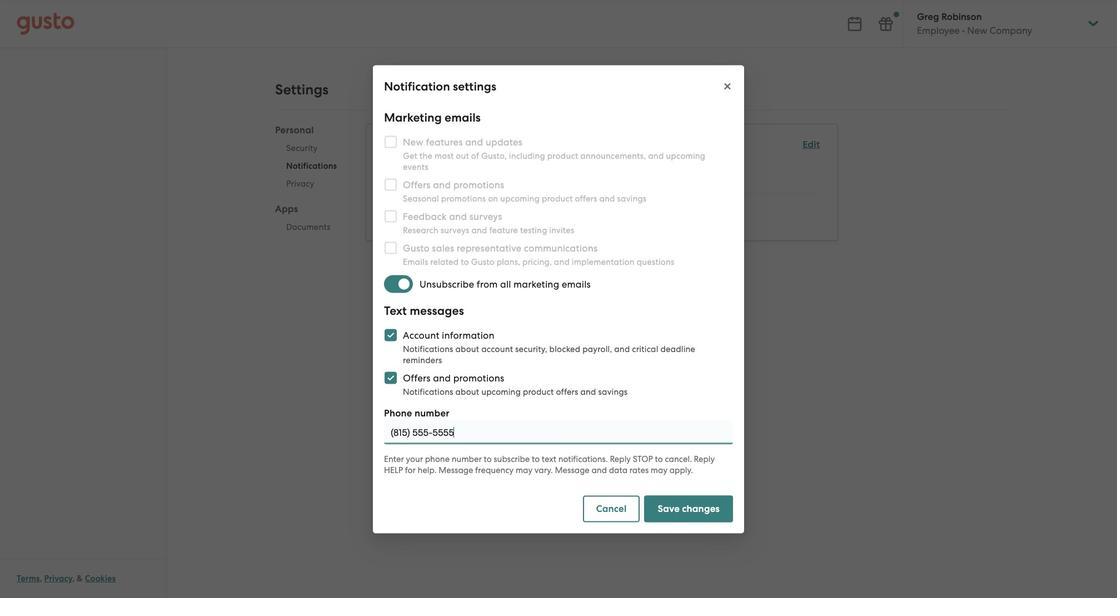 Task type: describe. For each thing, give the bounding box(es) containing it.
0 horizontal spatial privacy
[[44, 574, 72, 584]]

edit
[[803, 139, 820, 151]]

events
[[403, 162, 428, 172]]

emails down implementation
[[562, 278, 591, 290]]

reminders
[[403, 355, 442, 365]]

announcements,
[[580, 151, 646, 161]]

on
[[488, 193, 498, 203]]

most
[[435, 151, 454, 161]]

payroll,
[[582, 344, 612, 354]]

account
[[481, 344, 513, 354]]

cancel.
[[665, 454, 692, 464]]

1 vertical spatial upcoming
[[500, 193, 540, 203]]

1 reply from the left
[[610, 454, 631, 464]]

surveys
[[441, 225, 469, 235]]

group containing personal
[[275, 124, 348, 240]]

get the most out of gusto, including product announcements, and upcoming events
[[403, 151, 705, 172]]

2 vertical spatial product
[[523, 387, 554, 397]]

save changes button
[[644, 496, 733, 522]]

text messages element
[[384, 201, 820, 227]]

enter
[[384, 454, 404, 464]]

save changes
[[658, 503, 720, 515]]

about for and
[[455, 387, 479, 397]]

text
[[542, 454, 556, 464]]

notification settings dialog
[[373, 65, 744, 534]]

text messages
[[384, 303, 464, 318]]

invites
[[549, 225, 574, 235]]

Offers and promotions checkbox
[[378, 366, 403, 390]]

for
[[405, 465, 416, 475]]

pricing,
[[522, 257, 552, 267]]

documents
[[286, 222, 330, 232]]

security
[[286, 143, 318, 153]]

account menu element
[[903, 0, 1100, 47]]

emails
[[403, 257, 428, 267]]

text for text messages
[[384, 303, 407, 318]]

&
[[77, 574, 83, 584]]

help.
[[418, 465, 437, 475]]

notification
[[384, 79, 450, 93]]

and down payroll,
[[580, 387, 596, 397]]

from
[[477, 278, 498, 290]]

deadline
[[660, 344, 695, 354]]

1 vertical spatial offers
[[556, 387, 578, 397]]

notification settings
[[384, 79, 496, 93]]

unsubscribe
[[420, 278, 474, 290]]

security,
[[515, 344, 547, 354]]

apps
[[275, 203, 298, 215]]

2 , from the left
[[72, 574, 75, 584]]

offers
[[403, 372, 431, 383]]

terms
[[17, 574, 40, 584]]

security link
[[275, 139, 348, 157]]

settings
[[275, 81, 329, 98]]

unsubscribe from all marketing emails
[[420, 278, 591, 290]]

emails down events
[[398, 175, 426, 186]]

stop
[[633, 454, 653, 464]]

none
[[384, 215, 408, 226]]

to left gusto
[[461, 257, 469, 267]]

research surveys and feature testing invites
[[403, 225, 574, 235]]

seasonal promotions on upcoming product offers and savings
[[403, 193, 647, 203]]

home image
[[17, 13, 74, 35]]

account information
[[403, 330, 495, 341]]

and right offers at the bottom of page
[[433, 372, 451, 383]]

2 may from the left
[[651, 465, 667, 475]]

phone
[[425, 454, 450, 464]]

and inside notifications about account security, blocked payroll, and critical deadline reminders
[[614, 344, 630, 354]]

plans,
[[497, 257, 520, 267]]

text for text messages none
[[384, 201, 403, 213]]

cancel button
[[583, 496, 640, 522]]

information
[[442, 330, 495, 341]]

and inside enter your phone number to subscribe to text notifications. reply stop to cancel. reply help for help. message frequency may vary. message and data rates may apply.
[[592, 465, 607, 475]]

and down announcements,
[[599, 193, 615, 203]]

all
[[500, 278, 511, 290]]

offers and promotions
[[403, 372, 504, 383]]

marketing for marketing emails
[[384, 110, 442, 124]]

personal
[[275, 124, 314, 136]]

rates
[[629, 465, 649, 475]]

marketing emails element
[[384, 160, 820, 194]]

notifications inside notifications about account security, blocked payroll, and critical deadline reminders
[[403, 344, 453, 354]]

emails related to gusto plans, pricing, and implementation questions
[[403, 257, 674, 267]]

0 horizontal spatial number
[[415, 407, 450, 419]]

0 vertical spatial offers
[[575, 193, 597, 203]]

vary.
[[535, 465, 553, 475]]

list containing marketing emails
[[384, 160, 820, 227]]

Unsubscribe from all marketing emails checkbox
[[384, 272, 420, 296]]

including
[[509, 151, 545, 161]]

Phone number text field
[[384, 420, 733, 445]]

documents link
[[275, 218, 348, 236]]

enter your phone number to subscribe to text notifications. reply stop to cancel. reply help for help. message frequency may vary. message and data rates may apply.
[[384, 454, 715, 475]]

edit link
[[803, 139, 820, 151]]

cookies button
[[85, 572, 116, 586]]

notifications link
[[275, 157, 348, 175]]

1 may from the left
[[516, 465, 532, 475]]

testing
[[520, 225, 547, 235]]

2 message from the left
[[555, 465, 590, 475]]



Task type: locate. For each thing, give the bounding box(es) containing it.
gusto,
[[481, 151, 507, 161]]

and left critical
[[614, 344, 630, 354]]

1 marketing from the top
[[384, 110, 442, 124]]

notifications about upcoming product offers and savings
[[403, 387, 628, 397]]

0 vertical spatial text
[[384, 201, 403, 213]]

privacy left &
[[44, 574, 72, 584]]

0 horizontal spatial reply
[[610, 454, 631, 464]]

save
[[658, 503, 680, 515]]

promotions
[[441, 193, 486, 203], [453, 372, 504, 383]]

notifications inside group
[[384, 138, 455, 153]]

your
[[406, 454, 423, 464]]

offers down get the most out of gusto, including product announcements, and upcoming events
[[575, 193, 597, 203]]

1 text from the top
[[384, 201, 403, 213]]

help
[[384, 465, 403, 475]]

2 reply from the left
[[694, 454, 715, 464]]

privacy down notifications link
[[286, 179, 314, 189]]

text inside notification settings dialog
[[384, 303, 407, 318]]

notifications down security link
[[286, 161, 337, 171]]

marketing emails
[[384, 110, 481, 124]]

to right the stop at the right bottom
[[655, 454, 663, 464]]

1 message from the left
[[439, 465, 473, 475]]

1 horizontal spatial privacy link
[[275, 175, 348, 193]]

privacy inside group
[[286, 179, 314, 189]]

0 vertical spatial about
[[455, 344, 479, 354]]

0 vertical spatial privacy
[[286, 179, 314, 189]]

all
[[384, 175, 395, 186]]

0 horizontal spatial message
[[439, 465, 473, 475]]

1 horizontal spatial message
[[555, 465, 590, 475]]

product down notifications about account security, blocked payroll, and critical deadline reminders
[[523, 387, 554, 397]]

product right including
[[547, 151, 578, 161]]

2 marketing from the top
[[384, 161, 431, 172]]

and left feature
[[471, 225, 487, 235]]

1 , from the left
[[40, 574, 42, 584]]

cancel
[[596, 503, 627, 515]]

0 horizontal spatial ,
[[40, 574, 42, 584]]

and
[[648, 151, 664, 161], [599, 193, 615, 203], [471, 225, 487, 235], [554, 257, 570, 267], [614, 344, 630, 354], [433, 372, 451, 383], [580, 387, 596, 397], [592, 465, 607, 475]]

text messages none
[[384, 201, 449, 226]]

seasonal
[[403, 193, 439, 203]]

marketing inside marketing emails all emails
[[384, 161, 431, 172]]

messages inside notification settings dialog
[[410, 303, 464, 318]]

marketing emails all emails
[[384, 161, 463, 186]]

0 vertical spatial savings
[[617, 193, 647, 203]]

may down the stop at the right bottom
[[651, 465, 667, 475]]

messages up account information
[[410, 303, 464, 318]]

0 vertical spatial product
[[547, 151, 578, 161]]

2 text from the top
[[384, 303, 407, 318]]

to left "text"
[[532, 454, 540, 464]]

1 horizontal spatial ,
[[72, 574, 75, 584]]

message
[[439, 465, 473, 475], [555, 465, 590, 475]]

privacy
[[286, 179, 314, 189], [44, 574, 72, 584]]

notifications.
[[558, 454, 608, 464]]

get
[[403, 151, 417, 161]]

and left 'data'
[[592, 465, 607, 475]]

message down notifications.
[[555, 465, 590, 475]]

notifications up reminders
[[403, 344, 453, 354]]

messages for text messages
[[410, 303, 464, 318]]

notifications about account security, blocked payroll, and critical deadline reminders
[[403, 344, 695, 365]]

group
[[275, 124, 348, 240]]

1 vertical spatial privacy
[[44, 574, 72, 584]]

2 vertical spatial upcoming
[[481, 387, 521, 397]]

terms link
[[17, 574, 40, 584]]

messages inside text messages none
[[405, 201, 449, 213]]

and right pricing,
[[554, 257, 570, 267]]

text inside text messages none
[[384, 201, 403, 213]]

savings
[[617, 193, 647, 203], [598, 387, 628, 397]]

1 vertical spatial number
[[452, 454, 482, 464]]

settings
[[453, 79, 496, 93]]

0 horizontal spatial may
[[516, 465, 532, 475]]

blocked
[[549, 344, 580, 354]]

number right 'phone'
[[452, 454, 482, 464]]

privacy link left &
[[44, 574, 72, 584]]

text up account information option
[[384, 303, 407, 318]]

privacy link
[[275, 175, 348, 193], [44, 574, 72, 584]]

may
[[516, 465, 532, 475], [651, 465, 667, 475]]

marketing
[[514, 278, 559, 290]]

and inside get the most out of gusto, including product announcements, and upcoming events
[[648, 151, 664, 161]]

0 vertical spatial privacy link
[[275, 175, 348, 193]]

promotions left on
[[441, 193, 486, 203]]

offers down notifications about account security, blocked payroll, and critical deadline reminders
[[556, 387, 578, 397]]

number right phone
[[415, 407, 450, 419]]

terms , privacy , & cookies
[[17, 574, 116, 584]]

emails down settings
[[445, 110, 481, 124]]

may down subscribe
[[516, 465, 532, 475]]

phone number
[[384, 407, 450, 419]]

upcoming
[[666, 151, 705, 161], [500, 193, 540, 203], [481, 387, 521, 397]]

1 horizontal spatial may
[[651, 465, 667, 475]]

reply up 'data'
[[610, 454, 631, 464]]

1 vertical spatial text
[[384, 303, 407, 318]]

marketing
[[384, 110, 442, 124], [384, 161, 431, 172]]

1 vertical spatial messages
[[410, 303, 464, 318]]

changes
[[682, 503, 720, 515]]

privacy link down security link
[[275, 175, 348, 193]]

0 vertical spatial messages
[[405, 201, 449, 213]]

the
[[420, 151, 432, 161]]

1 horizontal spatial number
[[452, 454, 482, 464]]

about
[[455, 344, 479, 354], [455, 387, 479, 397]]

out
[[456, 151, 469, 161]]

about inside notifications about account security, blocked payroll, and critical deadline reminders
[[455, 344, 479, 354]]

reply
[[610, 454, 631, 464], [694, 454, 715, 464]]

1 vertical spatial about
[[455, 387, 479, 397]]

questions
[[637, 257, 674, 267]]

1 vertical spatial savings
[[598, 387, 628, 397]]

about down "information"
[[455, 344, 479, 354]]

promotions down account
[[453, 372, 504, 383]]

product up the invites on the top of page
[[542, 193, 573, 203]]

frequency
[[475, 465, 514, 475]]

cookies
[[85, 574, 116, 584]]

upcoming inside get the most out of gusto, including product announcements, and upcoming events
[[666, 151, 705, 161]]

emails right the
[[433, 161, 463, 172]]

marketing inside notification settings dialog
[[384, 110, 442, 124]]

messages
[[405, 201, 449, 213], [410, 303, 464, 318]]

gusto navigation element
[[0, 48, 166, 92]]

of
[[471, 151, 479, 161]]

message down 'phone'
[[439, 465, 473, 475]]

0 vertical spatial number
[[415, 407, 450, 419]]

notifications group
[[384, 138, 820, 227]]

0 vertical spatial upcoming
[[666, 151, 705, 161]]

1 vertical spatial promotions
[[453, 372, 504, 383]]

messages for text messages none
[[405, 201, 449, 213]]

messages up research
[[405, 201, 449, 213]]

critical
[[632, 344, 658, 354]]

savings down announcements,
[[617, 193, 647, 203]]

related
[[430, 257, 459, 267]]

data
[[609, 465, 627, 475]]

marketing down notification
[[384, 110, 442, 124]]

0 horizontal spatial privacy link
[[44, 574, 72, 584]]

1 horizontal spatial privacy
[[286, 179, 314, 189]]

reply right cancel.
[[694, 454, 715, 464]]

marketing up the all
[[384, 161, 431, 172]]

to up frequency
[[484, 454, 492, 464]]

notifications
[[384, 138, 455, 153], [286, 161, 337, 171], [403, 344, 453, 354], [403, 387, 453, 397]]

product inside get the most out of gusto, including product announcements, and upcoming events
[[547, 151, 578, 161]]

subscribe
[[494, 454, 530, 464]]

offers
[[575, 193, 597, 203], [556, 387, 578, 397]]

account
[[403, 330, 439, 341]]

number
[[415, 407, 450, 419], [452, 454, 482, 464]]

gusto
[[471, 257, 494, 267]]

Account information checkbox
[[378, 323, 403, 347]]

,
[[40, 574, 42, 584], [72, 574, 75, 584]]

2 about from the top
[[455, 387, 479, 397]]

list
[[384, 160, 820, 227]]

product
[[547, 151, 578, 161], [542, 193, 573, 203], [523, 387, 554, 397]]

notifications up events
[[384, 138, 455, 153]]

notifications down offers at the bottom of page
[[403, 387, 453, 397]]

about down "offers and promotions"
[[455, 387, 479, 397]]

1 horizontal spatial reply
[[694, 454, 715, 464]]

research
[[403, 225, 438, 235]]

phone
[[384, 407, 412, 419]]

marketing for marketing emails all emails
[[384, 161, 431, 172]]

1 vertical spatial product
[[542, 193, 573, 203]]

to
[[461, 257, 469, 267], [484, 454, 492, 464], [532, 454, 540, 464], [655, 454, 663, 464]]

savings down payroll,
[[598, 387, 628, 397]]

and right announcements,
[[648, 151, 664, 161]]

apply.
[[670, 465, 693, 475]]

0 vertical spatial promotions
[[441, 193, 486, 203]]

text up none
[[384, 201, 403, 213]]

implementation
[[572, 257, 635, 267]]

emails
[[445, 110, 481, 124], [433, 161, 463, 172], [398, 175, 426, 186], [562, 278, 591, 290]]

feature
[[489, 225, 518, 235]]

number inside enter your phone number to subscribe to text notifications. reply stop to cancel. reply help for help. message frequency may vary. message and data rates may apply.
[[452, 454, 482, 464]]

0 vertical spatial marketing
[[384, 110, 442, 124]]

1 vertical spatial marketing
[[384, 161, 431, 172]]

1 about from the top
[[455, 344, 479, 354]]

about for information
[[455, 344, 479, 354]]

1 vertical spatial privacy link
[[44, 574, 72, 584]]



Task type: vqa. For each thing, say whether or not it's contained in the screenshot.
THIRD-PARTY APPS button
no



